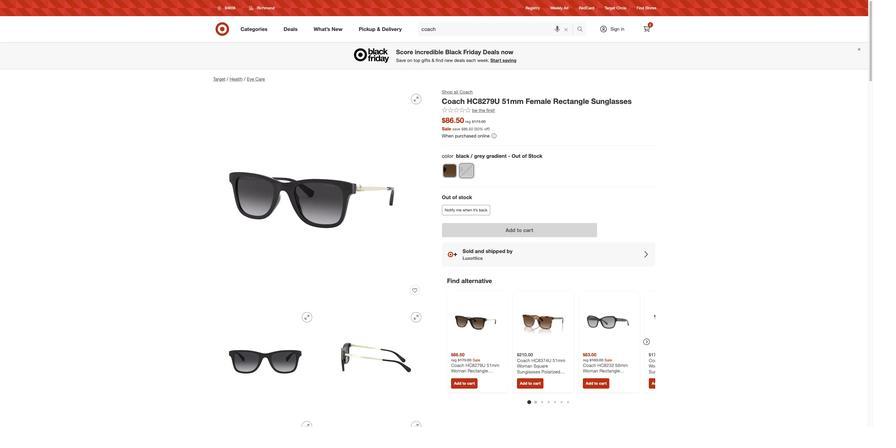 Task type: vqa. For each thing, say whether or not it's contained in the screenshot.
1st HC8374U
yes



Task type: locate. For each thing, give the bounding box(es) containing it.
find for find stores
[[637, 6, 644, 10]]

sunglasses inside $83.00 reg $183.00 sale coach hc8232 56mm woman rectangle sunglasses dark grey gradient lens
[[583, 374, 606, 379]]

sale for $83.00 reg $183.00 sale coach hc8232 56mm woman rectangle sunglasses dark grey gradient lens
[[604, 358, 612, 363]]

reg
[[465, 119, 471, 124], [451, 358, 457, 363], [583, 358, 588, 363]]

sale inside the $86.50 reg $173.00 sale save $ 86.50 ( 50 % off )
[[442, 126, 451, 131]]

out
[[512, 153, 520, 159], [442, 194, 451, 201]]

sign in
[[611, 26, 624, 32]]

1 hc8374u from the left
[[531, 358, 551, 363]]

/
[[227, 76, 228, 82], [244, 76, 245, 82], [471, 153, 473, 159]]

0 horizontal spatial target
[[213, 76, 225, 82]]

1 horizontal spatial grey
[[673, 369, 683, 375]]

$210.00 coach hc8374u 51mm woman square sunglasses polarized brown gradient polarized lens
[[517, 352, 568, 386]]

0 vertical spatial of
[[522, 153, 527, 159]]

0 horizontal spatial sale
[[442, 126, 451, 131]]

sale for $86.50 reg $173.00 sale coach hc8279u 51mm woman rectangle sunglasses brown gradient lens
[[472, 358, 480, 363]]

hc8232
[[597, 363, 614, 368]]

find
[[637, 6, 644, 10], [447, 277, 460, 285]]

1 vertical spatial out
[[442, 194, 451, 201]]

out inside fulfillment region
[[442, 194, 451, 201]]

sale inside $83.00 reg $183.00 sale coach hc8232 56mm woman rectangle sunglasses dark grey gradient lens
[[604, 358, 612, 363]]

& left find
[[432, 58, 434, 63]]

when purchased online
[[442, 133, 490, 138]]

hc8279u inside $86.50 reg $173.00 sale coach hc8279u 51mm woman rectangle sunglasses brown gradient lens
[[465, 363, 485, 368]]

0 vertical spatial hc8279u
[[467, 97, 500, 106]]

2 hc8374u from the left
[[663, 358, 683, 363]]

1 vertical spatial deals
[[483, 48, 499, 56]]

image gallery element
[[213, 89, 426, 427]]

1 vertical spatial $86.50
[[451, 352, 464, 358]]

sale
[[442, 126, 451, 131], [472, 358, 480, 363], [604, 358, 612, 363]]

sunglasses inside $86.50 reg $173.00 sale coach hc8279u 51mm woman rectangle sunglasses brown gradient lens
[[451, 374, 474, 379]]

now
[[501, 48, 513, 56]]

woman
[[517, 363, 532, 369], [649, 363, 664, 369], [451, 368, 466, 374], [583, 368, 598, 374]]

2 horizontal spatial sale
[[604, 358, 612, 363]]

1 vertical spatial find
[[447, 277, 460, 285]]

2
[[649, 23, 651, 27]]

woman inside $86.50 reg $173.00 sale coach hc8279u 51mm woman rectangle sunglasses brown gradient lens
[[451, 368, 466, 374]]

0 vertical spatial $173.00
[[472, 119, 486, 124]]

find left alternative
[[447, 277, 460, 285]]

saving
[[502, 58, 516, 63]]

purchased
[[455, 133, 476, 138]]

coach hc8279u 51mm female rectangle sunglasses, 1 of 8 image
[[213, 89, 426, 302]]

weekly
[[550, 6, 563, 10]]

target left the health
[[213, 76, 225, 82]]

to for $86.50 reg $173.00 sale coach hc8279u 51mm woman rectangle sunglasses brown gradient lens
[[462, 381, 466, 386]]

stock
[[528, 153, 542, 159]]

deals
[[284, 26, 297, 32], [483, 48, 499, 56]]

$86.50 reg $173.00 sale coach hc8279u 51mm woman rectangle sunglasses brown gradient lens
[[451, 352, 499, 385]]

1 horizontal spatial deals
[[483, 48, 499, 56]]

0 horizontal spatial find
[[447, 277, 460, 285]]

reg inside the $86.50 reg $173.00 sale save $ 86.50 ( 50 % off )
[[465, 119, 471, 124]]

square inside $170.00 coach hc8374u 51mm woman square sunglasses grey gradient lens
[[665, 363, 680, 369]]

health link
[[230, 76, 243, 82]]

square inside $210.00 coach hc8374u 51mm woman square sunglasses polarized brown gradient polarized lens
[[533, 363, 548, 369]]

add to cart for $83.00 reg $183.00 sale coach hc8232 56mm woman rectangle sunglasses dark grey gradient lens
[[586, 381, 606, 386]]

$173.00 for $86.50 reg $173.00 sale coach hc8279u 51mm woman rectangle sunglasses brown gradient lens
[[458, 358, 471, 363]]

1 horizontal spatial find
[[637, 6, 644, 10]]

coach hc8279u 51mm female rectangle sunglasses, 2 of 8 image
[[213, 307, 317, 411]]

find left stores
[[637, 6, 644, 10]]

$173.00 inside $86.50 reg $173.00 sale coach hc8279u 51mm woman rectangle sunglasses brown gradient lens
[[458, 358, 471, 363]]

stock
[[458, 194, 472, 201]]

hc8374u inside $210.00 coach hc8374u 51mm woman square sunglasses polarized brown gradient polarized lens
[[531, 358, 551, 363]]

richmond button
[[245, 2, 279, 14]]

out up 'notify'
[[442, 194, 451, 201]]

gradient
[[684, 369, 701, 375], [531, 375, 549, 380], [451, 380, 468, 385], [583, 380, 600, 385]]

add to cart inside fulfillment region
[[506, 227, 533, 234]]

reg inside $86.50 reg $173.00 sale coach hc8279u 51mm woman rectangle sunglasses brown gradient lens
[[451, 358, 457, 363]]

cart for $86.50 reg $173.00 sale coach hc8279u 51mm woman rectangle sunglasses brown gradient lens
[[467, 381, 475, 386]]

add to cart
[[506, 227, 533, 234], [454, 381, 475, 386], [520, 381, 540, 386], [586, 381, 606, 386]]

online
[[478, 133, 490, 138]]

cart for $83.00 reg $183.00 sale coach hc8232 56mm woman rectangle sunglasses dark grey gradient lens
[[599, 381, 606, 386]]

$86.50 inside the $86.50 reg $173.00 sale save $ 86.50 ( 50 % off )
[[442, 116, 464, 125]]

lens
[[649, 375, 658, 380], [470, 380, 479, 385], [601, 380, 611, 385], [517, 380, 527, 386]]

1 horizontal spatial brown
[[517, 375, 530, 380]]

save
[[396, 58, 406, 63]]

delivery
[[382, 26, 402, 32]]

target / health / eye care
[[213, 76, 265, 82]]

0 vertical spatial $86.50
[[442, 116, 464, 125]]

coach
[[460, 89, 473, 95], [442, 97, 465, 106], [517, 358, 530, 363], [649, 358, 662, 363], [451, 363, 464, 368], [583, 363, 596, 368]]

0 vertical spatial target
[[605, 6, 615, 10]]

2 horizontal spatial rectangle
[[599, 368, 620, 374]]

find alternative
[[447, 277, 492, 285]]

1 vertical spatial &
[[432, 58, 434, 63]]

51mm
[[502, 97, 524, 106], [552, 358, 565, 363], [684, 358, 697, 363], [486, 363, 499, 368]]

deals left what's
[[284, 26, 297, 32]]

0 horizontal spatial grey
[[618, 374, 628, 379]]

0 horizontal spatial square
[[533, 363, 548, 369]]

deals up start
[[483, 48, 499, 56]]

sale inside $86.50 reg $173.00 sale coach hc8279u 51mm woman rectangle sunglasses brown gradient lens
[[472, 358, 480, 363]]

add for $86.50 reg $173.00 sale coach hc8279u 51mm woman rectangle sunglasses brown gradient lens
[[454, 381, 461, 386]]

be the first! link
[[442, 107, 495, 114]]

$86.50 for $86.50 reg $173.00 sale coach hc8279u 51mm woman rectangle sunglasses brown gradient lens
[[451, 352, 464, 358]]

2 horizontal spatial reg
[[583, 358, 588, 363]]

search button
[[574, 22, 590, 37]]

1 vertical spatial $173.00
[[458, 358, 471, 363]]

0 horizontal spatial $173.00
[[458, 358, 471, 363]]

add
[[506, 227, 515, 234], [454, 381, 461, 386], [520, 381, 527, 386], [586, 381, 593, 386]]

1 vertical spatial hc8279u
[[465, 363, 485, 368]]

$86.50 reg $173.00 sale save $ 86.50 ( 50 % off )
[[442, 116, 490, 131]]

gradient inside $170.00 coach hc8374u 51mm woman square sunglasses grey gradient lens
[[684, 369, 701, 375]]

hc8374u down the $210.00
[[531, 358, 551, 363]]

sign
[[611, 26, 620, 32]]

1 vertical spatial of
[[452, 194, 457, 201]]

1 horizontal spatial target
[[605, 6, 615, 10]]

What can we help you find? suggestions appear below search field
[[418, 22, 579, 36]]

find stores link
[[637, 5, 656, 11]]

brown inside $86.50 reg $173.00 sale coach hc8279u 51mm woman rectangle sunglasses brown gradient lens
[[475, 374, 488, 379]]

0 horizontal spatial reg
[[451, 358, 457, 363]]

fulfillment region
[[442, 194, 655, 267]]

& right pickup
[[377, 26, 380, 32]]

0 horizontal spatial &
[[377, 26, 380, 32]]

0 horizontal spatial /
[[227, 76, 228, 82]]

deals inside "score incredible black friday deals now save on top gifts & find new deals each week. start saving"
[[483, 48, 499, 56]]

0 horizontal spatial of
[[452, 194, 457, 201]]

0 vertical spatial deals
[[284, 26, 297, 32]]

add for $83.00 reg $183.00 sale coach hc8232 56mm woman rectangle sunglasses dark grey gradient lens
[[586, 381, 593, 386]]

back
[[479, 208, 487, 213]]

reg for $86.50 reg $173.00 sale save $ 86.50 ( 50 % off )
[[465, 119, 471, 124]]

1 horizontal spatial reg
[[465, 119, 471, 124]]

black / grey gradient - out of stock image
[[460, 164, 473, 178]]

1 vertical spatial target
[[213, 76, 225, 82]]

coach hc8279u 51mm female rectangle sunglasses, 5 of 8 image
[[322, 416, 426, 427]]

coach hc8232 56mm woman rectangle sunglasses dark grey gradient lens image
[[583, 295, 636, 348]]

/ left grey on the top right of the page
[[471, 153, 473, 159]]

color black / grey gradient - out of stock
[[442, 153, 542, 159]]

$173.00 inside the $86.50 reg $173.00 sale save $ 86.50 ( 50 % off )
[[472, 119, 486, 124]]

coach hc8374u 51mm woman square sunglasses polarized brown gradient polarized lens image
[[517, 295, 570, 348]]

what's
[[314, 26, 330, 32]]

1 horizontal spatial of
[[522, 153, 527, 159]]

friday
[[463, 48, 481, 56]]

of
[[522, 153, 527, 159], [452, 194, 457, 201]]

coach inside $170.00 coach hc8374u 51mm woman square sunglasses grey gradient lens
[[649, 358, 662, 363]]

hc8374u down $170.00 at the bottom right of page
[[663, 358, 683, 363]]

sold
[[463, 248, 473, 255]]

coach hc8374u 51mm woman square sunglasses grey gradient lens image
[[649, 295, 702, 348]]

rectangle
[[553, 97, 589, 106], [467, 368, 488, 374], [599, 368, 620, 374]]

find
[[436, 58, 443, 63]]

0 horizontal spatial out
[[442, 194, 451, 201]]

/ right target link
[[227, 76, 228, 82]]

&
[[377, 26, 380, 32], [432, 58, 434, 63]]

1 horizontal spatial rectangle
[[553, 97, 589, 106]]

hc8374u inside $170.00 coach hc8374u 51mm woman square sunglasses grey gradient lens
[[663, 358, 683, 363]]

rectangle inside shop all coach coach hc8279u 51mm female rectangle sunglasses
[[553, 97, 589, 106]]

coach inside $86.50 reg $173.00 sale coach hc8279u 51mm woman rectangle sunglasses brown gradient lens
[[451, 363, 464, 368]]

rectangle inside $86.50 reg $173.00 sale coach hc8279u 51mm woman rectangle sunglasses brown gradient lens
[[467, 368, 488, 374]]

out right -
[[512, 153, 520, 159]]

sunglasses inside $170.00 coach hc8374u 51mm woman square sunglasses grey gradient lens
[[649, 369, 672, 375]]

find inside 'link'
[[637, 6, 644, 10]]

search
[[574, 26, 590, 33]]

to
[[517, 227, 522, 234], [462, 381, 466, 386], [528, 381, 532, 386], [594, 381, 598, 386]]

coach inside $210.00 coach hc8374u 51mm woman square sunglasses polarized brown gradient polarized lens
[[517, 358, 530, 363]]

target inside 'link'
[[605, 6, 615, 10]]

save
[[452, 127, 460, 131]]

1 horizontal spatial out
[[512, 153, 520, 159]]

1 horizontal spatial hc8374u
[[663, 358, 683, 363]]

sunglasses
[[591, 97, 632, 106], [517, 369, 540, 375], [649, 369, 672, 375], [451, 374, 474, 379], [583, 374, 606, 379]]

$86.50
[[442, 116, 464, 125], [451, 352, 464, 358]]

when
[[463, 208, 472, 213]]

gradient inside $83.00 reg $183.00 sale coach hc8232 56mm woman rectangle sunglasses dark grey gradient lens
[[583, 380, 600, 385]]

add to cart button for $210.00 coach hc8374u 51mm woman square sunglasses polarized brown gradient polarized lens
[[517, 379, 543, 389]]

$173.00 for $86.50 reg $173.00 sale save $ 86.50 ( 50 % off )
[[472, 119, 486, 124]]

by
[[507, 248, 513, 255]]

black
[[456, 153, 469, 159]]

2 square from the left
[[665, 363, 680, 369]]

on
[[407, 58, 412, 63]]

51mm inside $170.00 coach hc8374u 51mm woman square sunglasses grey gradient lens
[[684, 358, 697, 363]]

0 horizontal spatial hc8374u
[[531, 358, 551, 363]]

notify me when it's back
[[445, 208, 487, 213]]

rectangle inside $83.00 reg $183.00 sale coach hc8232 56mm woman rectangle sunglasses dark grey gradient lens
[[599, 368, 620, 374]]

coach hc8279u 51mm female rectangle sunglasses, 4 of 8 image
[[213, 416, 317, 427]]

score incredible black friday deals now save on top gifts & find new deals each week. start saving
[[396, 48, 516, 63]]

black
[[445, 48, 462, 56]]

registry link
[[526, 5, 540, 11]]

$183.00
[[589, 358, 603, 363]]

$173.00
[[472, 119, 486, 124], [458, 358, 471, 363]]

%
[[479, 127, 483, 131]]

51mm inside $86.50 reg $173.00 sale coach hc8279u 51mm woman rectangle sunglasses brown gradient lens
[[486, 363, 499, 368]]

0 vertical spatial find
[[637, 6, 644, 10]]

alternative
[[461, 277, 492, 285]]

to for $210.00 coach hc8374u 51mm woman square sunglasses polarized brown gradient polarized lens
[[528, 381, 532, 386]]

0 vertical spatial &
[[377, 26, 380, 32]]

target left the circle
[[605, 6, 615, 10]]

/ left the eye
[[244, 76, 245, 82]]

1 horizontal spatial $173.00
[[472, 119, 486, 124]]

1 horizontal spatial &
[[432, 58, 434, 63]]

hc8279u
[[467, 97, 500, 106], [465, 363, 485, 368]]

$86.50 inside $86.50 reg $173.00 sale coach hc8279u 51mm woman rectangle sunglasses brown gradient lens
[[451, 352, 464, 358]]

0 horizontal spatial brown
[[475, 374, 488, 379]]

0 horizontal spatial rectangle
[[467, 368, 488, 374]]

find stores
[[637, 6, 656, 10]]

add inside fulfillment region
[[506, 227, 515, 234]]

1 square from the left
[[533, 363, 548, 369]]

be the first!
[[472, 107, 495, 113]]

new
[[444, 58, 453, 63]]

0 vertical spatial out
[[512, 153, 520, 159]]

reg inside $83.00 reg $183.00 sale coach hc8232 56mm woman rectangle sunglasses dark grey gradient lens
[[583, 358, 588, 363]]

1 horizontal spatial square
[[665, 363, 680, 369]]

lens inside $86.50 reg $173.00 sale coach hc8279u 51mm woman rectangle sunglasses brown gradient lens
[[470, 380, 479, 385]]

1 horizontal spatial sale
[[472, 358, 480, 363]]

lens inside $170.00 coach hc8374u 51mm woman square sunglasses grey gradient lens
[[649, 375, 658, 380]]

coach hc8279u 51mm woman rectangle sunglasses brown gradient lens image
[[451, 295, 504, 348]]

51mm inside $210.00 coach hc8374u 51mm woman square sunglasses polarized brown gradient polarized lens
[[552, 358, 565, 363]]



Task type: describe. For each thing, give the bounding box(es) containing it.
0 horizontal spatial deals
[[284, 26, 297, 32]]

)
[[489, 127, 490, 131]]

deals link
[[278, 22, 306, 36]]

target circle
[[605, 6, 626, 10]]

rectangle for coach hc8232 56mm woman rectangle sunglasses dark grey gradient lens
[[599, 368, 620, 374]]

when
[[442, 133, 454, 138]]

deals
[[454, 58, 465, 63]]

(
[[474, 127, 475, 131]]

$170.00 coach hc8374u 51mm woman square sunglasses grey gradient lens
[[649, 352, 701, 380]]

redcard
[[579, 6, 594, 10]]

2 link
[[640, 22, 654, 36]]

health
[[230, 76, 243, 82]]

cart for $210.00 coach hc8374u 51mm woman square sunglasses polarized brown gradient polarized lens
[[533, 381, 540, 386]]

out of stock
[[442, 194, 472, 201]]

the
[[479, 107, 485, 113]]

pickup
[[359, 26, 375, 32]]

$83.00
[[583, 352, 596, 358]]

-
[[508, 153, 510, 159]]

grey
[[474, 153, 485, 159]]

add to cart button for $83.00 reg $183.00 sale coach hc8232 56mm woman rectangle sunglasses dark grey gradient lens
[[583, 379, 609, 389]]

of inside fulfillment region
[[452, 194, 457, 201]]

$
[[461, 127, 463, 131]]

& inside "score incredible black friday deals now save on top gifts & find new deals each week. start saving"
[[432, 58, 434, 63]]

to for $83.00 reg $183.00 sale coach hc8232 56mm woman rectangle sunglasses dark grey gradient lens
[[594, 381, 598, 386]]

1 horizontal spatial /
[[244, 76, 245, 82]]

score
[[396, 48, 413, 56]]

luxottica
[[463, 256, 483, 261]]

$170.00
[[649, 352, 665, 358]]

ad
[[564, 6, 569, 10]]

cart inside fulfillment region
[[523, 227, 533, 234]]

incredible
[[415, 48, 444, 56]]

registry
[[526, 6, 540, 10]]

square for grey
[[665, 363, 680, 369]]

shop
[[442, 89, 453, 95]]

categories link
[[235, 22, 276, 36]]

94806 button
[[213, 2, 242, 14]]

pickup & delivery link
[[353, 22, 410, 36]]

it's
[[473, 208, 478, 213]]

51mm inside shop all coach coach hc8279u 51mm female rectangle sunglasses
[[502, 97, 524, 106]]

$83.00 reg $183.00 sale coach hc8232 56mm woman rectangle sunglasses dark grey gradient lens
[[583, 352, 628, 385]]

gradient inside $210.00 coach hc8374u 51mm woman square sunglasses polarized brown gradient polarized lens
[[531, 375, 549, 380]]

and
[[475, 248, 484, 255]]

notify me when it's back button
[[442, 205, 490, 216]]

$210.00
[[517, 352, 533, 358]]

first!
[[486, 107, 495, 113]]

add to cart button for $86.50 reg $173.00 sale coach hc8279u 51mm woman rectangle sunglasses brown gradient lens
[[451, 379, 477, 389]]

gifts
[[422, 58, 430, 63]]

hc8374u for polarized
[[531, 358, 551, 363]]

weekly ad link
[[550, 5, 569, 11]]

reg for $83.00 reg $183.00 sale coach hc8232 56mm woman rectangle sunglasses dark grey gradient lens
[[583, 358, 588, 363]]

target for target circle
[[605, 6, 615, 10]]

to inside fulfillment region
[[517, 227, 522, 234]]

lens inside $210.00 coach hc8374u 51mm woman square sunglasses polarized brown gradient polarized lens
[[517, 380, 527, 386]]

week.
[[477, 58, 489, 63]]

me
[[456, 208, 462, 213]]

shipped
[[486, 248, 505, 255]]

top
[[414, 58, 420, 63]]

categories
[[241, 26, 267, 32]]

add to cart for $210.00 coach hc8374u 51mm woman square sunglasses polarized brown gradient polarized lens
[[520, 381, 540, 386]]

what's new link
[[308, 22, 351, 36]]

sold and shipped by luxottica
[[463, 248, 513, 261]]

$86.50 for $86.50 reg $173.00 sale save $ 86.50 ( 50 % off )
[[442, 116, 464, 125]]

be
[[472, 107, 477, 113]]

sign in link
[[594, 22, 634, 36]]

find for find alternative
[[447, 277, 460, 285]]

color
[[442, 153, 453, 159]]

target circle link
[[605, 5, 626, 11]]

woman inside $170.00 coach hc8374u 51mm woman square sunglasses grey gradient lens
[[649, 363, 664, 369]]

shop all coach coach hc8279u 51mm female rectangle sunglasses
[[442, 89, 632, 106]]

circle
[[616, 6, 626, 10]]

50
[[475, 127, 479, 131]]

gradient inside $86.50 reg $173.00 sale coach hc8279u 51mm woman rectangle sunglasses brown gradient lens
[[451, 380, 468, 385]]

lens inside $83.00 reg $183.00 sale coach hc8232 56mm woman rectangle sunglasses dark grey gradient lens
[[601, 380, 611, 385]]

56mm
[[615, 363, 628, 368]]

off
[[484, 127, 489, 131]]

each
[[466, 58, 476, 63]]

in
[[621, 26, 624, 32]]

rectangle for coach hc8279u 51mm woman rectangle sunglasses brown gradient lens
[[467, 368, 488, 374]]

gradient
[[486, 153, 507, 159]]

add for $210.00 coach hc8374u 51mm woman square sunglasses polarized brown gradient polarized lens
[[520, 381, 527, 386]]

grey inside $83.00 reg $183.00 sale coach hc8232 56mm woman rectangle sunglasses dark grey gradient lens
[[618, 374, 628, 379]]

add to cart for $86.50 reg $173.00 sale coach hc8279u 51mm woman rectangle sunglasses brown gradient lens
[[454, 381, 475, 386]]

brown inside $210.00 coach hc8374u 51mm woman square sunglasses polarized brown gradient polarized lens
[[517, 375, 530, 380]]

94806
[[225, 5, 235, 10]]

grey inside $170.00 coach hc8374u 51mm woman square sunglasses grey gradient lens
[[673, 369, 683, 375]]

woman inside $210.00 coach hc8374u 51mm woman square sunglasses polarized brown gradient polarized lens
[[517, 363, 532, 369]]

sunglasses inside $210.00 coach hc8374u 51mm woman square sunglasses polarized brown gradient polarized lens
[[517, 369, 540, 375]]

eye care link
[[247, 76, 265, 82]]

brown / brown gradient image
[[443, 164, 456, 178]]

86.50
[[463, 127, 473, 131]]

2 horizontal spatial /
[[471, 153, 473, 159]]

pickup & delivery
[[359, 26, 402, 32]]

hc8279u inside shop all coach coach hc8279u 51mm female rectangle sunglasses
[[467, 97, 500, 106]]

female
[[526, 97, 551, 106]]

weekly ad
[[550, 6, 569, 10]]

hc8374u for grey
[[663, 358, 683, 363]]

redcard link
[[579, 5, 594, 11]]

care
[[255, 76, 265, 82]]

coach inside $83.00 reg $183.00 sale coach hc8232 56mm woman rectangle sunglasses dark grey gradient lens
[[583, 363, 596, 368]]

coach hc8279u 51mm female rectangle sunglasses, 3 of 8 image
[[322, 307, 426, 411]]

richmond
[[257, 5, 275, 10]]

notify
[[445, 208, 455, 213]]

stores
[[645, 6, 656, 10]]

square for polarized
[[533, 363, 548, 369]]

reg for $86.50 reg $173.00 sale coach hc8279u 51mm woman rectangle sunglasses brown gradient lens
[[451, 358, 457, 363]]

woman inside $83.00 reg $183.00 sale coach hc8232 56mm woman rectangle sunglasses dark grey gradient lens
[[583, 368, 598, 374]]

what's new
[[314, 26, 343, 32]]

dark
[[607, 374, 617, 379]]

target for target / health / eye care
[[213, 76, 225, 82]]

sale for $86.50 reg $173.00 sale save $ 86.50 ( 50 % off )
[[442, 126, 451, 131]]

sunglasses inside shop all coach coach hc8279u 51mm female rectangle sunglasses
[[591, 97, 632, 106]]

start
[[490, 58, 501, 63]]

new
[[332, 26, 343, 32]]

target link
[[213, 76, 225, 82]]



